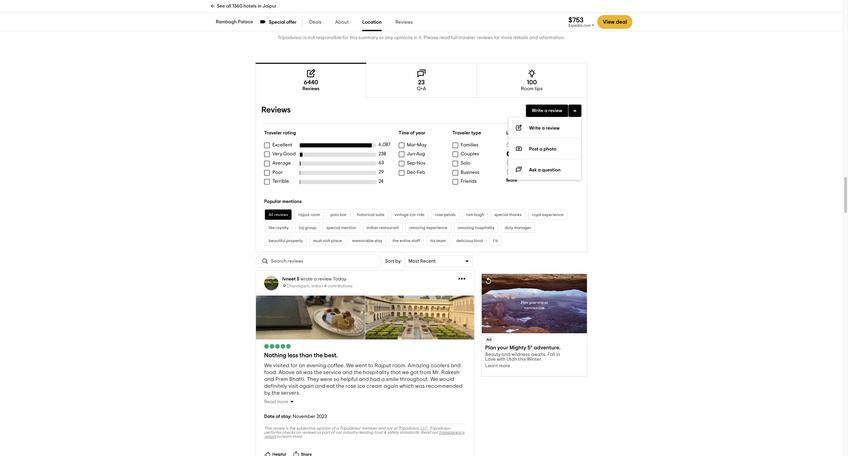 Task type: describe. For each thing, give the bounding box(es) containing it.
review inside this review is the subjective opinion of a tripadvisor member and not of tripadvisor llc. tripadvisor performs checks on reviews as part of our industry-leading trust & safety standards. read our
[[273, 426, 285, 430]]

reviews inside this review is the subjective opinion of a tripadvisor member and not of tripadvisor llc. tripadvisor performs checks on reviews as part of our industry-leading trust & safety standards. read our
[[302, 430, 316, 435]]

view
[[603, 19, 615, 25]]

4 contributions
[[324, 284, 353, 288]]

1 vertical spatial write a review
[[530, 126, 560, 131]]

polo
[[331, 213, 339, 217]]

tips
[[535, 87, 543, 91]]

ivneet s link
[[283, 277, 300, 282]]

more.
[[293, 435, 303, 439]]

special mention button
[[323, 223, 360, 233]]

0 vertical spatial write a review link
[[526, 105, 569, 117]]

languages
[[521, 142, 545, 147]]

memorable stay button
[[349, 236, 386, 246]]

restaurant
[[379, 226, 399, 230]]

all for all reviews
[[269, 213, 274, 217]]

0 horizontal spatial was
[[303, 370, 313, 375]]

and down "food."
[[264, 377, 274, 382]]

0 vertical spatial write
[[532, 108, 544, 113]]

is inside this review is the subjective opinion of a tripadvisor member and not of tripadvisor llc. tripadvisor performs checks on reviews as part of our industry-leading trust & safety standards. read our
[[286, 426, 289, 430]]

jun-
[[407, 152, 417, 157]]

popular
[[264, 199, 281, 204]]

indian restaurant
[[367, 226, 399, 230]]

1 horizontal spatial reviews
[[303, 87, 320, 91]]

1 our from the left
[[336, 430, 342, 435]]

0 vertical spatial read
[[264, 400, 276, 404]]

1 vertical spatial was
[[415, 383, 425, 389]]

see
[[217, 4, 225, 9]]

room.
[[393, 363, 407, 368]]

dec-
[[407, 170, 417, 175]]

information.
[[539, 35, 566, 40]]

the down evening
[[314, 370, 322, 375]]

ride
[[417, 213, 425, 217]]

mar-may
[[407, 143, 427, 147]]

petals
[[444, 213, 456, 217]]

visit inside button
[[323, 239, 330, 243]]

may
[[417, 143, 427, 147]]

0 vertical spatial write a review
[[532, 108, 563, 113]]

his
[[431, 239, 436, 243]]

so
[[334, 377, 340, 382]]

post a photo
[[530, 147, 557, 152]]

the up evening
[[314, 353, 323, 359]]

went
[[355, 363, 367, 368]]

coolers
[[431, 363, 450, 368]]

special for special mention
[[327, 226, 341, 230]]

for inside "we visited for an evening coffee. we went to rajput room. amazing coolers and food. above all was the service and the hospitality that we got from mr. rakesh and prem bhatti. they were so helpful and had a smile throughout. we would definitely visit again and eat the rose ice cream again which was recommended by the servers."
[[291, 363, 298, 368]]

Search search field
[[256, 254, 382, 268]]

0 vertical spatial not
[[308, 35, 315, 40]]

amazing for amazing experience
[[410, 226, 426, 230]]

cream
[[367, 383, 383, 389]]

by
[[264, 390, 271, 396]]

time of year
[[399, 131, 426, 136]]

by:
[[396, 259, 402, 264]]

rajput room button
[[295, 210, 324, 220]]

this
[[264, 426, 272, 430]]

manager
[[514, 226, 532, 230]]

2 our from the left
[[432, 430, 439, 435]]

summary
[[359, 35, 378, 40]]

sep-
[[407, 161, 417, 166]]

indian restaurant button
[[363, 223, 403, 233]]

view deal
[[603, 19, 628, 25]]

stay:
[[281, 414, 292, 419]]

hotels
[[244, 4, 257, 9]]

above
[[279, 370, 295, 375]]

to inside "we visited for an evening coffee. we went to rajput room. amazing coolers and food. above all was the service and the hospitality that we got from mr. rakesh and prem bhatti. they were so helpful and had a smile throughout. we would definitely visit again and eat the rose ice cream again which was recommended by the servers."
[[368, 363, 374, 368]]

2 horizontal spatial reviews
[[477, 35, 493, 40]]

0 horizontal spatial to
[[277, 435, 281, 439]]

ask a question
[[530, 168, 561, 173]]

amazing for amazing hospitality
[[458, 226, 474, 230]]

chinese (sim.) ( 92 )
[[515, 169, 554, 174]]

subjective
[[297, 426, 316, 430]]

reviews inside button
[[274, 213, 288, 217]]

solo
[[461, 161, 471, 166]]

rajput room
[[299, 213, 320, 217]]

bhatti.
[[289, 377, 306, 382]]

delicious food
[[457, 239, 483, 243]]

all for all languages ( 6,441
[[515, 142, 520, 147]]

0 horizontal spatial )
[[544, 151, 545, 156]]

must
[[313, 239, 322, 243]]

nothing
[[264, 353, 287, 359]]

date of stay: november 2023
[[264, 414, 327, 419]]

1360
[[233, 4, 243, 9]]

6,107
[[533, 151, 544, 156]]

got
[[411, 370, 419, 375]]

f b
[[494, 239, 498, 243]]

mar-
[[407, 143, 417, 147]]

1 horizontal spatial is
[[304, 35, 307, 40]]

1 vertical spatial write
[[530, 126, 541, 131]]

1 horizontal spatial )
[[553, 169, 554, 174]]

time
[[399, 131, 409, 136]]

throughout.
[[400, 377, 430, 382]]

opinions
[[394, 35, 413, 40]]

rose inside button
[[435, 213, 443, 217]]

language
[[507, 131, 529, 136]]

most recent
[[409, 259, 436, 264]]

car
[[410, 213, 416, 217]]

experience for amazing experience
[[427, 226, 448, 230]]

the inside button
[[393, 239, 399, 243]]

bar
[[340, 213, 347, 217]]

please
[[424, 35, 439, 40]]

1 vertical spatial write a review link
[[509, 117, 582, 138]]

smile
[[386, 377, 399, 382]]

duty manager
[[505, 226, 532, 230]]

1 horizontal spatial for
[[343, 35, 349, 40]]

staff
[[412, 239, 420, 243]]

rose inside "we visited for an evening coffee. we went to rajput room. amazing coolers and food. above all was the service and the hospitality that we got from mr. rakesh and prem bhatti. they were so helpful and had a smile throughout. we would definitely visit again and eat the rose ice cream again which was recommended by the servers."
[[346, 383, 357, 389]]

this review is the subjective opinion of a tripadvisor member and not of tripadvisor llc. tripadvisor performs checks on reviews as part of our industry-leading trust & safety standards. read our
[[264, 426, 451, 435]]

amazing experience button
[[406, 223, 452, 233]]

read inside this review is the subjective opinion of a tripadvisor member and not of tripadvisor llc. tripadvisor performs checks on reviews as part of our industry-leading trust & safety standards. read our
[[421, 430, 431, 435]]

like royalty
[[269, 226, 289, 230]]

poor
[[273, 170, 283, 175]]

( for 6,441
[[546, 142, 547, 147]]

1 vertical spatial more
[[277, 400, 288, 404]]

definitely
[[264, 383, 288, 389]]

polo bar
[[331, 213, 347, 217]]

indian
[[367, 226, 379, 230]]

from
[[420, 370, 432, 375]]

taj group
[[299, 226, 317, 230]]

1 horizontal spatial in
[[414, 35, 418, 40]]

post
[[530, 147, 539, 152]]

s
[[297, 277, 300, 282]]



Task type: locate. For each thing, give the bounding box(es) containing it.
beautiful property button
[[265, 236, 307, 246]]

1 vertical spatial (
[[547, 169, 548, 174]]

1 horizontal spatial read
[[421, 430, 431, 435]]

experience up his team button
[[427, 226, 448, 230]]

1 vertical spatial experience
[[427, 226, 448, 230]]

food.
[[264, 370, 278, 375]]

0 vertical spatial experience
[[543, 213, 564, 217]]

write a review
[[532, 108, 563, 113], [530, 126, 560, 131]]

0 horizontal spatial is
[[286, 426, 289, 430]]

we visited for an evening coffee. we went to rajput room. amazing coolers and food. above all was the service and the hospitality that we got from mr. rakesh and prem bhatti. they were so helpful and had a smile throughout. we would definitely visit again and eat the rose ice cream again which was recommended by the servers.
[[264, 363, 463, 396]]

all inside button
[[269, 213, 274, 217]]

any
[[385, 35, 393, 40]]

hospitality inside "we visited for an evening coffee. we went to rajput room. amazing coolers and food. above all was the service and the hospitality that we got from mr. rakesh and prem bhatti. they were so helpful and had a smile throughout. we would definitely visit again and eat the rose ice cream again which was recommended by the servers."
[[363, 370, 390, 375]]

nothing less than the best. link
[[264, 353, 338, 359]]

service
[[324, 370, 342, 375]]

safety
[[388, 430, 399, 435]]

1 horizontal spatial we
[[346, 363, 354, 368]]

experience for royal experience
[[543, 213, 564, 217]]

traveler rating
[[264, 131, 296, 136]]

hospitality inside button
[[475, 226, 495, 230]]

0 vertical spatial this
[[400, 16, 408, 21]]

1 horizontal spatial visit
[[323, 239, 330, 243]]

1 horizontal spatial hospitality
[[475, 226, 495, 230]]

sort
[[385, 259, 395, 264]]

and right details
[[530, 35, 538, 40]]

1 horizontal spatial all
[[515, 142, 520, 147]]

group
[[305, 226, 317, 230]]

write a review link down tips
[[526, 105, 569, 117]]

a inside this review is the subjective opinion of a tripadvisor member and not of tripadvisor llc. tripadvisor performs checks on reviews as part of our industry-leading trust & safety standards. read our
[[336, 426, 339, 430]]

0 horizontal spatial rose
[[346, 383, 357, 389]]

0 horizontal spatial read
[[264, 400, 276, 404]]

the down definitely
[[272, 390, 280, 396]]

reviews up traveler rating
[[262, 106, 291, 114]]

visit inside "we visited for an evening coffee. we went to rajput room. amazing coolers and food. above all was the service and the hospitality that we got from mr. rakesh and prem bhatti. they were so helpful and had a smile throughout. we would definitely visit again and eat the rose ice cream again which was recommended by the servers."
[[289, 383, 298, 389]]

0 vertical spatial rose
[[435, 213, 443, 217]]

prem
[[276, 377, 288, 382]]

0 horizontal spatial visit
[[289, 383, 298, 389]]

6,087
[[379, 142, 391, 147]]

2 again from the left
[[384, 383, 399, 389]]

hospitality down bagh
[[475, 226, 495, 230]]

1 again from the left
[[300, 383, 314, 389]]

1 horizontal spatial to
[[368, 363, 374, 368]]

dec-feb
[[407, 170, 426, 175]]

0 vertical spatial all
[[226, 4, 231, 9]]

and left safety
[[378, 426, 386, 430]]

that
[[391, 370, 401, 375]]

was up 'they'
[[303, 370, 313, 375]]

again down smile
[[384, 383, 399, 389]]

the inside this review is the subjective opinion of a tripadvisor member and not of tripadvisor llc. tripadvisor performs checks on reviews as part of our industry-leading trust & safety standards. read our
[[290, 426, 296, 430]]

write up all languages ( 6,441
[[530, 126, 541, 131]]

reviews left as
[[302, 430, 316, 435]]

traveler for traveler rating
[[264, 131, 282, 136]]

this right was
[[400, 16, 408, 21]]

they
[[307, 377, 319, 382]]

was
[[303, 370, 313, 375], [415, 383, 425, 389]]

ice
[[358, 383, 365, 389]]

traveler up excellent
[[264, 131, 282, 136]]

more down servers.
[[277, 400, 288, 404]]

rose petals
[[435, 213, 456, 217]]

is left responsible
[[304, 35, 307, 40]]

0 horizontal spatial we
[[264, 363, 272, 368]]

rose petals button
[[431, 210, 460, 220]]

to left "learn"
[[277, 435, 281, 439]]

advertisement region
[[482, 274, 588, 377]]

0 horizontal spatial again
[[300, 383, 314, 389]]

about
[[336, 20, 349, 25]]

0 horizontal spatial more
[[277, 400, 288, 404]]

aug
[[417, 152, 425, 157]]

standards.
[[400, 430, 420, 435]]

to learn more.
[[276, 435, 303, 439]]

not right &
[[387, 426, 393, 430]]

rose
[[435, 213, 443, 217], [346, 383, 357, 389]]

for left an on the left bottom of the page
[[291, 363, 298, 368]]

royal
[[532, 213, 542, 217]]

traveler up the families
[[453, 131, 471, 136]]

1 vertical spatial )
[[553, 169, 554, 174]]

write a review down tips
[[532, 108, 563, 113]]

visit up servers.
[[289, 383, 298, 389]]

delicious
[[457, 239, 474, 243]]

must visit place button
[[310, 236, 346, 246]]

1 vertical spatial all
[[269, 213, 274, 217]]

again down 'they'
[[300, 383, 314, 389]]

reviews down 6440
[[303, 87, 320, 91]]

all
[[226, 4, 231, 9], [296, 370, 302, 375]]

feb
[[417, 170, 426, 175]]

location
[[363, 20, 382, 25]]

0 horizontal spatial special
[[327, 226, 341, 230]]

sort by:
[[385, 259, 402, 264]]

and down the were
[[315, 383, 325, 389]]

royal experience button
[[529, 210, 568, 220]]

contributions
[[328, 284, 353, 288]]

report
[[264, 435, 276, 439]]

1 amazing from the left
[[410, 226, 426, 230]]

0 horizontal spatial reviews
[[262, 106, 291, 114]]

1 vertical spatial this
[[350, 35, 358, 40]]

0 vertical spatial visit
[[323, 239, 330, 243]]

in left it.
[[414, 35, 418, 40]]

part
[[322, 430, 330, 435]]

amazing inside amazing experience button
[[410, 226, 426, 230]]

we down mr. at the right
[[431, 377, 438, 382]]

for left details
[[494, 35, 500, 40]]

1 horizontal spatial rose
[[435, 213, 443, 217]]

( for 92
[[547, 169, 548, 174]]

in right hotels
[[258, 4, 262, 9]]

2 horizontal spatial we
[[431, 377, 438, 382]]

our left industry-
[[336, 430, 342, 435]]

0 horizontal spatial in
[[258, 4, 262, 9]]

1 vertical spatial read
[[421, 430, 431, 435]]

for
[[343, 35, 349, 40], [494, 35, 500, 40], [291, 363, 298, 368]]

0 horizontal spatial all
[[226, 4, 231, 9]]

all up like
[[269, 213, 274, 217]]

0 vertical spatial special
[[495, 213, 509, 217]]

0 vertical spatial is
[[304, 35, 307, 40]]

2 vertical spatial reviews
[[302, 430, 316, 435]]

was down throughout.
[[415, 383, 425, 389]]

0 horizontal spatial traveler
[[264, 131, 282, 136]]

and up ice
[[359, 377, 369, 382]]

all reviews button
[[265, 210, 292, 220]]

amazing up delicious
[[458, 226, 474, 230]]

2 traveler from the left
[[453, 131, 471, 136]]

1 horizontal spatial again
[[384, 383, 399, 389]]

1 vertical spatial visit
[[289, 383, 298, 389]]

we left went
[[346, 363, 354, 368]]

visit right must
[[323, 239, 330, 243]]

0 vertical spatial to
[[368, 363, 374, 368]]

french
[[515, 160, 530, 165]]

special left thanks at the right of the page
[[495, 213, 509, 217]]

0 horizontal spatial for
[[291, 363, 298, 368]]

our right llc.
[[432, 430, 439, 435]]

write a review link up 6,441
[[509, 117, 582, 138]]

0 vertical spatial more
[[502, 35, 513, 40]]

amazing experience
[[410, 226, 448, 230]]

reviews up opinions
[[396, 20, 413, 25]]

rose down helpful at left
[[346, 383, 357, 389]]

all down language
[[515, 142, 520, 147]]

rambagh palace
[[216, 20, 253, 24]]

f
[[494, 239, 495, 243]]

238
[[379, 152, 386, 156]]

0 horizontal spatial our
[[336, 430, 342, 435]]

1 horizontal spatial more
[[502, 35, 513, 40]]

1 horizontal spatial not
[[387, 426, 393, 430]]

1 horizontal spatial this
[[400, 16, 408, 21]]

1 traveler from the left
[[264, 131, 282, 136]]

average
[[273, 161, 291, 166]]

1 horizontal spatial special
[[495, 213, 509, 217]]

property
[[287, 239, 303, 243]]

hospitality up had
[[363, 370, 390, 375]]

all up bhatti.
[[296, 370, 302, 375]]

2 horizontal spatial reviews
[[396, 20, 413, 25]]

1 vertical spatial reviews
[[303, 87, 320, 91]]

0 vertical spatial hospitality
[[475, 226, 495, 230]]

special down polo
[[327, 226, 341, 230]]

all languages ( 6,441
[[515, 142, 558, 147]]

all inside "we visited for an evening coffee. we went to rajput room. amazing coolers and food. above all was the service and the hospitality that we got from mr. rakesh and prem bhatti. they were so helpful and had a smile throughout. we would definitely visit again and eat the rose ice cream again which was recommended by the servers."
[[296, 370, 302, 375]]

the left entire
[[393, 239, 399, 243]]

experience right royal
[[543, 213, 564, 217]]

0 vertical spatial (
[[546, 142, 547, 147]]

ask
[[530, 168, 537, 173]]

0 horizontal spatial not
[[308, 35, 315, 40]]

taj
[[299, 226, 304, 230]]

1 vertical spatial hospitality
[[363, 370, 390, 375]]

1 vertical spatial in
[[414, 35, 418, 40]]

amazing inside amazing hospitality button
[[458, 226, 474, 230]]

friends
[[461, 179, 477, 184]]

his team
[[431, 239, 446, 243]]

and up "rakesh"
[[451, 363, 461, 368]]

1 horizontal spatial amazing
[[458, 226, 474, 230]]

the down went
[[354, 370, 362, 375]]

1 horizontal spatial was
[[415, 383, 425, 389]]

write a review up 6,441
[[530, 126, 560, 131]]

and up helpful at left
[[343, 370, 353, 375]]

is up "learn"
[[286, 426, 289, 430]]

write a review link
[[526, 105, 569, 117], [509, 117, 582, 138]]

special
[[495, 213, 509, 217], [327, 226, 341, 230]]

historical suite button
[[353, 210, 388, 220]]

1 vertical spatial rose
[[346, 383, 357, 389]]

a inside "we visited for an evening coffee. we went to rajput room. amazing coolers and food. above all was the service and the hospitality that we got from mr. rakesh and prem bhatti. they were so helpful and had a smile throughout. we would definitely visit again and eat the rose ice cream again which was recommended by the servers."
[[382, 377, 385, 382]]

read down by
[[264, 400, 276, 404]]

tripadvisor
[[278, 35, 303, 40], [340, 426, 361, 430], [398, 426, 420, 430], [430, 426, 451, 430]]

b
[[496, 239, 498, 243]]

0 vertical spatial )
[[544, 151, 545, 156]]

traveler for traveler type
[[453, 131, 471, 136]]

the down so
[[336, 383, 345, 389]]

families
[[461, 143, 479, 147]]

royal experience
[[532, 213, 564, 217]]

1 vertical spatial reviews
[[274, 213, 288, 217]]

photo
[[544, 147, 557, 152]]

1 vertical spatial all
[[296, 370, 302, 375]]

details
[[514, 35, 529, 40]]

1 horizontal spatial reviews
[[302, 430, 316, 435]]

for down "about"
[[343, 35, 349, 40]]

1 vertical spatial not
[[387, 426, 393, 430]]

transparency
[[439, 430, 465, 435]]

recommended
[[426, 383, 463, 389]]

to right went
[[368, 363, 374, 368]]

rajput
[[299, 213, 310, 217]]

all right see
[[226, 4, 231, 9]]

rakesh
[[442, 370, 460, 375]]

amazing up staff
[[410, 226, 426, 230]]

1 vertical spatial to
[[277, 435, 281, 439]]

0 horizontal spatial reviews
[[274, 213, 288, 217]]

search image
[[262, 258, 269, 265]]

0 horizontal spatial amazing
[[410, 226, 426, 230]]

0 horizontal spatial this
[[350, 35, 358, 40]]

performs
[[264, 430, 281, 435]]

1 horizontal spatial traveler
[[453, 131, 471, 136]]

vintage
[[395, 213, 409, 217]]

not down deals
[[308, 35, 315, 40]]

1 vertical spatial special
[[327, 226, 341, 230]]

1 vertical spatial is
[[286, 426, 289, 430]]

rose left petals
[[435, 213, 443, 217]]

ivneet
[[283, 277, 296, 282]]

1 horizontal spatial experience
[[543, 213, 564, 217]]

rajput
[[375, 363, 391, 368]]

read right standards.
[[421, 430, 431, 435]]

0 horizontal spatial experience
[[427, 226, 448, 230]]

traveler
[[459, 35, 476, 40]]

1 horizontal spatial all
[[296, 370, 302, 375]]

0 vertical spatial all
[[515, 142, 520, 147]]

tripadvisor is not responsible for this summary or any opinions in it. please read full traveler reviews for more details and information.
[[278, 35, 566, 40]]

vintage car ride
[[395, 213, 425, 217]]

2 amazing from the left
[[458, 226, 474, 230]]

mention
[[341, 226, 357, 230]]

like royalty button
[[265, 223, 293, 233]]

reviews up royalty
[[274, 213, 288, 217]]

1 horizontal spatial our
[[432, 430, 439, 435]]

food
[[474, 239, 483, 243]]

0 horizontal spatial all
[[269, 213, 274, 217]]

jun-aug
[[407, 152, 425, 157]]

stay
[[375, 239, 383, 243]]

more left details
[[502, 35, 513, 40]]

special thanks button
[[491, 210, 526, 220]]

learn
[[282, 435, 292, 439]]

2 horizontal spatial for
[[494, 35, 500, 40]]

special for special thanks
[[495, 213, 509, 217]]

excellent
[[273, 143, 292, 147]]

the left "on"
[[290, 426, 296, 430]]

deal
[[616, 19, 628, 25]]

92
[[548, 169, 553, 174]]

reviews right 'traveler'
[[477, 35, 493, 40]]

type
[[472, 131, 482, 136]]

we up "food."
[[264, 363, 272, 368]]

2 vertical spatial reviews
[[262, 106, 291, 114]]

0 vertical spatial was
[[303, 370, 313, 375]]

this left summary
[[350, 35, 358, 40]]

and inside this review is the subjective opinion of a tripadvisor member and not of tripadvisor llc. tripadvisor performs checks on reviews as part of our industry-leading trust & safety standards. read our
[[378, 426, 386, 430]]

place
[[331, 239, 342, 243]]

0 vertical spatial in
[[258, 4, 262, 9]]

0 vertical spatial reviews
[[477, 35, 493, 40]]

ram bagh
[[466, 213, 485, 217]]

not inside this review is the subjective opinion of a tripadvisor member and not of tripadvisor llc. tripadvisor performs checks on reviews as part of our industry-leading trust & safety standards. read our
[[387, 426, 393, 430]]

0 horizontal spatial hospitality
[[363, 370, 390, 375]]

helpful?
[[409, 16, 426, 21]]

0 vertical spatial reviews
[[396, 20, 413, 25]]

write down tips
[[532, 108, 544, 113]]



Task type: vqa. For each thing, say whether or not it's contained in the screenshot.
the group
yes



